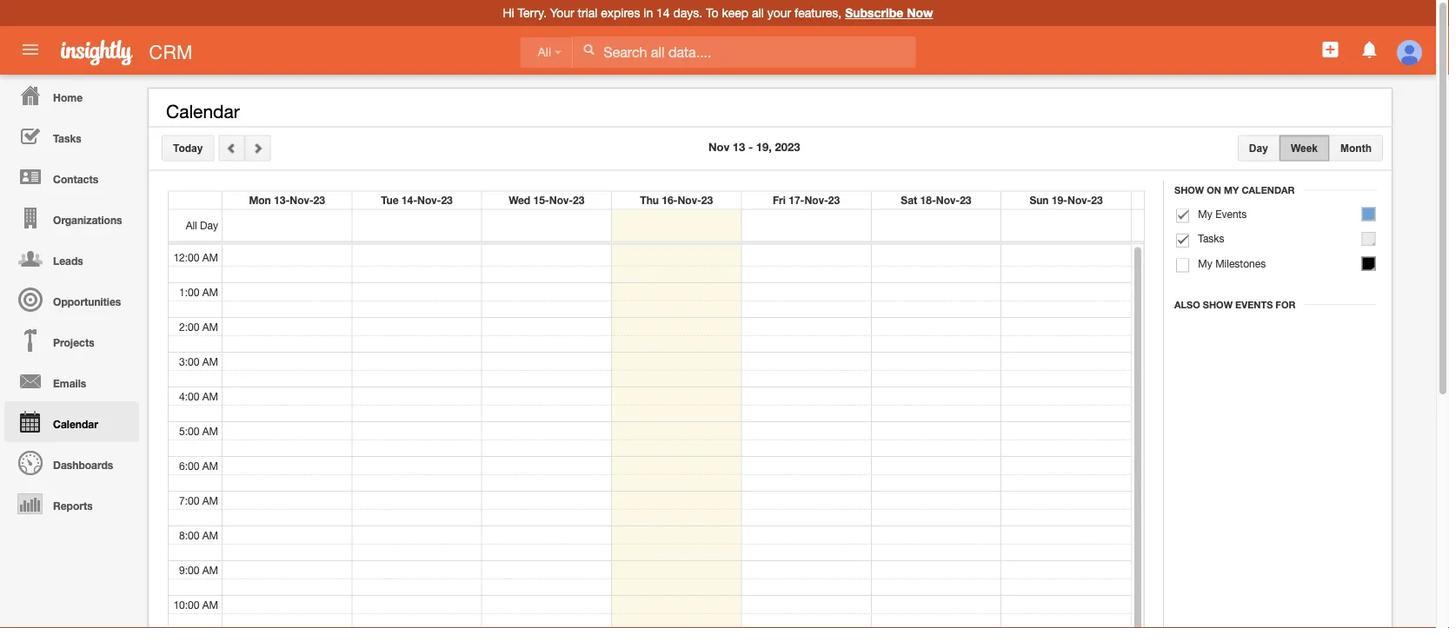 Task type: locate. For each thing, give the bounding box(es) containing it.
4:00 am
[[179, 390, 218, 402]]

month
[[1341, 142, 1372, 154]]

am right 4:00
[[202, 390, 218, 402]]

23 for thu 16-nov-23
[[701, 194, 713, 206]]

am right 3:00
[[202, 355, 218, 367]]

calendar inside navigation
[[53, 418, 98, 430]]

calendar up dashboards link
[[53, 418, 98, 430]]

sat 18-nov-23
[[901, 194, 972, 206]]

1 am from the top
[[202, 251, 218, 263]]

days.
[[673, 6, 703, 20]]

all up 12:00 am
[[186, 220, 197, 232]]

0 vertical spatial my
[[1224, 185, 1239, 196]]

2 am from the top
[[202, 286, 218, 298]]

organizations link
[[4, 197, 139, 238]]

0 vertical spatial tasks
[[53, 132, 81, 144]]

4 am from the top
[[202, 355, 218, 367]]

all link
[[520, 37, 573, 68]]

23 right 15-
[[573, 194, 585, 206]]

my right on
[[1224, 185, 1239, 196]]

previous image
[[226, 142, 238, 154]]

3 23 from the left
[[573, 194, 585, 206]]

6 23 from the left
[[960, 194, 972, 206]]

navigation containing home
[[0, 75, 139, 524]]

trial
[[578, 6, 598, 20]]

0 horizontal spatial all
[[186, 220, 197, 232]]

am right 10:00
[[202, 599, 218, 611]]

opportunities
[[53, 296, 121, 308]]

tasks
[[53, 132, 81, 144], [1198, 233, 1225, 245]]

am for 5:00 am
[[202, 425, 218, 437]]

day button
[[1238, 135, 1280, 161]]

my right my events option
[[1198, 208, 1213, 220]]

23 for wed 15-nov-23
[[573, 194, 585, 206]]

0 vertical spatial day
[[1249, 142, 1268, 154]]

1 horizontal spatial calendar
[[166, 101, 240, 122]]

nov- for 19-
[[1068, 194, 1091, 206]]

am for 3:00 am
[[202, 355, 218, 367]]

day
[[1249, 142, 1268, 154], [200, 220, 218, 232]]

day left week
[[1249, 142, 1268, 154]]

6 nov- from the left
[[936, 194, 960, 206]]

10:00
[[173, 599, 199, 611]]

1 horizontal spatial all
[[538, 46, 551, 59]]

also show events for
[[1175, 299, 1296, 310]]

events down show on my calendar
[[1216, 208, 1247, 220]]

17-
[[789, 194, 805, 206]]

23 right 14-
[[441, 194, 453, 206]]

14
[[656, 6, 670, 20]]

calendar down day button
[[1242, 185, 1295, 196]]

am right 2:00
[[202, 320, 218, 333]]

am right 5:00
[[202, 425, 218, 437]]

nov- right tue at the top left of page
[[417, 194, 441, 206]]

nov- right mon
[[290, 194, 314, 206]]

Search all data.... text field
[[573, 36, 916, 68]]

milestones
[[1216, 257, 1266, 270]]

23 right 13-
[[314, 194, 325, 206]]

2:00 am
[[179, 320, 218, 333]]

3 am from the top
[[202, 320, 218, 333]]

sun 19-nov-23
[[1030, 194, 1103, 206]]

today button
[[162, 135, 214, 161]]

hi
[[503, 6, 514, 20]]

1 vertical spatial day
[[200, 220, 218, 232]]

23 for fri 17-nov-23
[[828, 194, 840, 206]]

week
[[1291, 142, 1318, 154]]

organizations
[[53, 214, 122, 226]]

4:00
[[179, 390, 199, 402]]

23 for mon 13-nov-23
[[314, 194, 325, 206]]

1 nov- from the left
[[290, 194, 314, 206]]

1 horizontal spatial day
[[1249, 142, 1268, 154]]

am right 6:00
[[202, 460, 218, 472]]

1 vertical spatial show
[[1203, 299, 1233, 310]]

11 am from the top
[[202, 599, 218, 611]]

fri 17-nov-23
[[773, 194, 840, 206]]

your
[[550, 6, 574, 20]]

15-
[[533, 194, 549, 206]]

events left "for"
[[1236, 299, 1273, 310]]

all for all
[[538, 46, 551, 59]]

23 right 16-
[[701, 194, 713, 206]]

23 right the 18-
[[960, 194, 972, 206]]

nov- for 16-
[[678, 194, 701, 206]]

thu
[[640, 194, 659, 206]]

5 nov- from the left
[[805, 194, 828, 206]]

keep
[[722, 6, 749, 20]]

2:00
[[179, 320, 199, 333]]

nov- right the sat
[[936, 194, 960, 206]]

6 am from the top
[[202, 425, 218, 437]]

dashboards link
[[4, 443, 139, 483]]

8:00 am
[[179, 529, 218, 541]]

9 am from the top
[[202, 529, 218, 541]]

white image
[[583, 43, 595, 56]]

my events
[[1198, 208, 1247, 220]]

subscribe
[[845, 6, 904, 20]]

all inside all link
[[538, 46, 551, 59]]

10 am from the top
[[202, 564, 218, 576]]

0 horizontal spatial tasks
[[53, 132, 81, 144]]

2 horizontal spatial calendar
[[1242, 185, 1295, 196]]

am for 12:00 am
[[202, 251, 218, 263]]

my
[[1224, 185, 1239, 196], [1198, 208, 1213, 220], [1198, 257, 1213, 270]]

3 nov- from the left
[[549, 194, 573, 206]]

10:00 am
[[173, 599, 218, 611]]

1 vertical spatial events
[[1236, 299, 1273, 310]]

7:00
[[179, 494, 199, 506]]

1 vertical spatial calendar
[[1242, 185, 1295, 196]]

tasks down "my events"
[[1198, 233, 1225, 245]]

am right 12:00
[[202, 251, 218, 263]]

tasks up contacts link at the top left
[[53, 132, 81, 144]]

18-
[[920, 194, 936, 206]]

calendar
[[166, 101, 240, 122], [1242, 185, 1295, 196], [53, 418, 98, 430]]

show left on
[[1175, 185, 1204, 196]]

0 vertical spatial all
[[538, 46, 551, 59]]

am
[[202, 251, 218, 263], [202, 286, 218, 298], [202, 320, 218, 333], [202, 355, 218, 367], [202, 390, 218, 402], [202, 425, 218, 437], [202, 460, 218, 472], [202, 494, 218, 506], [202, 529, 218, 541], [202, 564, 218, 576], [202, 599, 218, 611]]

1 vertical spatial all
[[186, 220, 197, 232]]

am right the 7:00 at the left of page
[[202, 494, 218, 506]]

2 23 from the left
[[441, 194, 453, 206]]

all down terry.
[[538, 46, 551, 59]]

23 right "19-"
[[1091, 194, 1103, 206]]

am right 8:00
[[202, 529, 218, 541]]

23
[[314, 194, 325, 206], [441, 194, 453, 206], [573, 194, 585, 206], [701, 194, 713, 206], [828, 194, 840, 206], [960, 194, 972, 206], [1091, 194, 1103, 206]]

emails
[[53, 377, 86, 390]]

all
[[752, 6, 764, 20]]

7 am from the top
[[202, 460, 218, 472]]

8:00
[[179, 529, 199, 541]]

am right 1:00 on the left top of the page
[[202, 286, 218, 298]]

thu 16-nov-23
[[640, 194, 713, 206]]

2 vertical spatial my
[[1198, 257, 1213, 270]]

crm
[[149, 41, 193, 63]]

day up 12:00 am
[[200, 220, 218, 232]]

7 nov- from the left
[[1068, 194, 1091, 206]]

2 vertical spatial calendar
[[53, 418, 98, 430]]

4 nov- from the left
[[678, 194, 701, 206]]

am for 9:00 am
[[202, 564, 218, 576]]

my right "my milestones" checkbox at the right top of page
[[1198, 257, 1213, 270]]

show right also
[[1203, 299, 1233, 310]]

projects link
[[4, 320, 139, 361]]

0 horizontal spatial calendar
[[53, 418, 98, 430]]

1 vertical spatial my
[[1198, 208, 1213, 220]]

12:00 am
[[173, 251, 218, 263]]

nov 13 - 19, 2023
[[709, 140, 800, 154]]

1 vertical spatial tasks
[[1198, 233, 1225, 245]]

show
[[1175, 185, 1204, 196], [1203, 299, 1233, 310]]

nov- right sun
[[1068, 194, 1091, 206]]

nov
[[709, 140, 730, 154]]

nov- right fri
[[805, 194, 828, 206]]

2 nov- from the left
[[417, 194, 441, 206]]

in
[[644, 6, 653, 20]]

nov- right wed
[[549, 194, 573, 206]]

5 23 from the left
[[828, 194, 840, 206]]

0 vertical spatial show
[[1175, 185, 1204, 196]]

23 right 17- at the top right
[[828, 194, 840, 206]]

to
[[706, 6, 719, 20]]

also
[[1175, 299, 1201, 310]]

navigation
[[0, 75, 139, 524]]

nov- right the thu
[[678, 194, 701, 206]]

nov-
[[290, 194, 314, 206], [417, 194, 441, 206], [549, 194, 573, 206], [678, 194, 701, 206], [805, 194, 828, 206], [936, 194, 960, 206], [1068, 194, 1091, 206]]

wed 15-nov-23
[[509, 194, 585, 206]]

contacts
[[53, 173, 98, 185]]

am right 9:00
[[202, 564, 218, 576]]

calendar up today
[[166, 101, 240, 122]]

5 am from the top
[[202, 390, 218, 402]]

1 23 from the left
[[314, 194, 325, 206]]

8 am from the top
[[202, 494, 218, 506]]

day inside button
[[1249, 142, 1268, 154]]

leads link
[[4, 238, 139, 279]]

tasks inside navigation
[[53, 132, 81, 144]]

4 23 from the left
[[701, 194, 713, 206]]

7 23 from the left
[[1091, 194, 1103, 206]]

today
[[173, 142, 203, 154]]



Task type: vqa. For each thing, say whether or not it's contained in the screenshot.
Property
no



Task type: describe. For each thing, give the bounding box(es) containing it.
am for 4:00 am
[[202, 390, 218, 402]]

My Events checkbox
[[1176, 209, 1189, 223]]

5:00 am
[[179, 425, 218, 437]]

5:00
[[179, 425, 199, 437]]

My Milestones checkbox
[[1176, 259, 1189, 273]]

terry.
[[518, 6, 547, 20]]

home
[[53, 91, 83, 103]]

sun
[[1030, 194, 1049, 206]]

am for 1:00 am
[[202, 286, 218, 298]]

for
[[1276, 299, 1296, 310]]

my milestones
[[1198, 257, 1266, 270]]

1 horizontal spatial tasks
[[1198, 233, 1225, 245]]

emails link
[[4, 361, 139, 402]]

0 vertical spatial events
[[1216, 208, 1247, 220]]

23 for sun 19-nov-23
[[1091, 194, 1103, 206]]

contacts link
[[4, 157, 139, 197]]

sat
[[901, 194, 918, 206]]

my for my events
[[1198, 208, 1213, 220]]

tue
[[381, 194, 399, 206]]

month button
[[1329, 135, 1383, 161]]

23 for sat 18-nov-23
[[960, 194, 972, 206]]

all for all day
[[186, 220, 197, 232]]

mon
[[249, 194, 271, 206]]

6:00
[[179, 460, 199, 472]]

show on my calendar
[[1175, 185, 1295, 196]]

your
[[767, 6, 791, 20]]

0 vertical spatial calendar
[[166, 101, 240, 122]]

week button
[[1280, 135, 1329, 161]]

19,
[[756, 140, 772, 154]]

tue 14-nov-23
[[381, 194, 453, 206]]

mon 13-nov-23
[[249, 194, 325, 206]]

my for my milestones
[[1198, 257, 1213, 270]]

expires
[[601, 6, 640, 20]]

fri
[[773, 194, 786, 206]]

reports
[[53, 500, 93, 512]]

all day
[[186, 220, 218, 232]]

16-
[[662, 194, 678, 206]]

nov- for 17-
[[805, 194, 828, 206]]

1:00 am
[[179, 286, 218, 298]]

6:00 am
[[179, 460, 218, 472]]

wed
[[509, 194, 531, 206]]

3:00
[[179, 355, 199, 367]]

9:00
[[179, 564, 199, 576]]

nov- for 15-
[[549, 194, 573, 206]]

2023
[[775, 140, 800, 154]]

am for 10:00 am
[[202, 599, 218, 611]]

now
[[907, 6, 933, 20]]

23 for tue 14-nov-23
[[441, 194, 453, 206]]

13
[[733, 140, 745, 154]]

projects
[[53, 336, 94, 349]]

calendar link
[[4, 402, 139, 443]]

subscribe now link
[[845, 6, 933, 20]]

9:00 am
[[179, 564, 218, 576]]

dashboards
[[53, 459, 113, 471]]

tasks link
[[4, 116, 139, 157]]

am for 7:00 am
[[202, 494, 218, 506]]

7:00 am
[[179, 494, 218, 506]]

13-
[[274, 194, 290, 206]]

nov- for 14-
[[417, 194, 441, 206]]

am for 2:00 am
[[202, 320, 218, 333]]

home link
[[4, 75, 139, 116]]

features,
[[795, 6, 842, 20]]

notifications image
[[1360, 39, 1380, 60]]

1:00
[[179, 286, 199, 298]]

nov- for 18-
[[936, 194, 960, 206]]

am for 8:00 am
[[202, 529, 218, 541]]

next image
[[252, 142, 264, 154]]

Tasks checkbox
[[1176, 234, 1189, 248]]

reports link
[[4, 483, 139, 524]]

leads
[[53, 255, 83, 267]]

12:00
[[173, 251, 199, 263]]

opportunities link
[[4, 279, 139, 320]]

19-
[[1052, 194, 1068, 206]]

3:00 am
[[179, 355, 218, 367]]

14-
[[402, 194, 417, 206]]

am for 6:00 am
[[202, 460, 218, 472]]

nov- for 13-
[[290, 194, 314, 206]]

0 horizontal spatial day
[[200, 220, 218, 232]]

on
[[1207, 185, 1222, 196]]

-
[[749, 140, 753, 154]]

hi terry. your trial expires in 14 days. to keep all your features, subscribe now
[[503, 6, 933, 20]]



